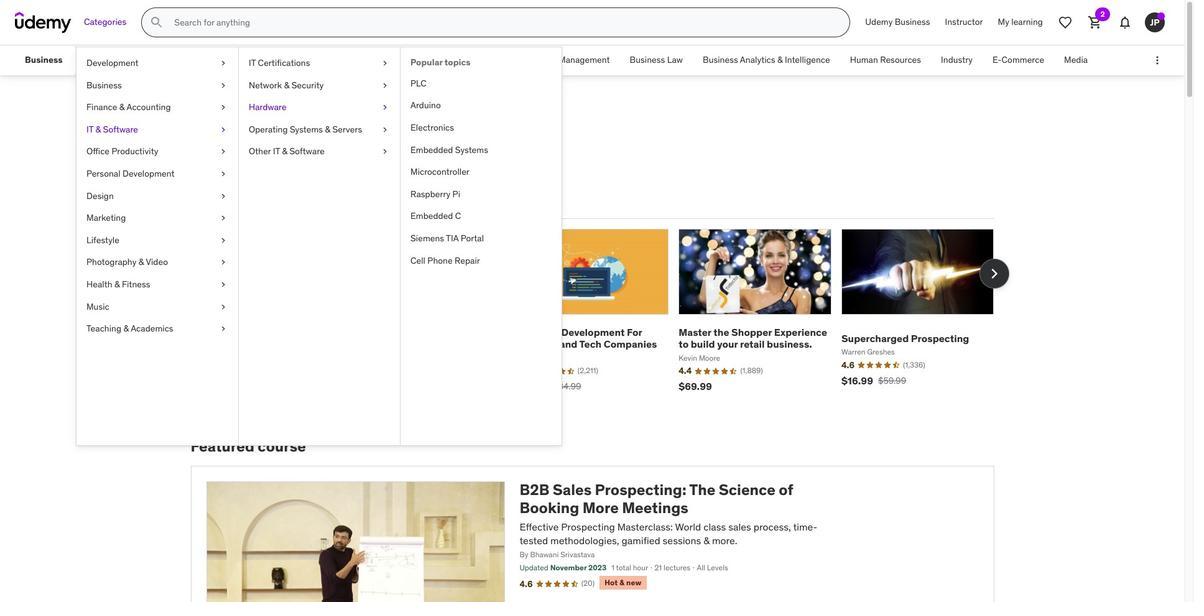 Task type: locate. For each thing, give the bounding box(es) containing it.
courses up most popular
[[191, 159, 249, 178]]

1 vertical spatial to
[[679, 338, 689, 350]]

instructor link
[[938, 7, 991, 37]]

sales right 'b2b'
[[553, 480, 592, 500]]

started
[[326, 159, 378, 178]]

carousel element
[[191, 229, 1009, 408]]

repair
[[455, 255, 480, 266]]

xsmall image for development
[[218, 57, 228, 69]]

1 vertical spatial sales
[[553, 480, 592, 500]]

0 horizontal spatial systems
[[290, 124, 323, 135]]

& inside 'link'
[[282, 146, 287, 157]]

1 embedded from the top
[[411, 144, 453, 155]]

& inside "link"
[[325, 124, 330, 135]]

0 vertical spatial embedded
[[411, 144, 453, 155]]

0 vertical spatial software
[[103, 124, 138, 135]]

0 vertical spatial prospecting
[[911, 332, 969, 344]]

siemens tia portal link
[[401, 228, 562, 250]]

class
[[704, 520, 726, 533]]

personal development link
[[77, 163, 238, 185]]

1 horizontal spatial to
[[679, 338, 689, 350]]

1 management from the left
[[263, 54, 314, 65]]

xsmall image for music
[[218, 301, 228, 313]]

management link
[[253, 45, 324, 75]]

prospecting inside the carousel element
[[911, 332, 969, 344]]

pi
[[453, 188, 460, 200]]

xsmall image inside finance & accounting "link"
[[218, 102, 228, 114]]

process,
[[754, 520, 791, 533]]

2 embedded from the top
[[411, 210, 453, 222]]

photography & video link
[[77, 252, 238, 274]]

it up office
[[86, 124, 93, 135]]

hardware
[[249, 102, 287, 113]]

you
[[297, 159, 323, 178]]

xsmall image inside network & security link
[[380, 79, 390, 92]]

bhawani
[[530, 550, 559, 559]]

industry link
[[931, 45, 983, 75]]

operating systems & servers
[[249, 124, 362, 135]]

embedded down electronics
[[411, 144, 453, 155]]

xsmall image for marketing
[[218, 212, 228, 224]]

b2b sales prospecting: the science of booking more meetings effective prospecting masterclass: world class sales process, time- tested methodologies, gamified sessions & more. by bhawani srivastava
[[520, 480, 817, 559]]

1 horizontal spatial software
[[290, 146, 325, 157]]

submit search image
[[149, 15, 164, 30]]

commerce
[[1002, 54, 1044, 65]]

xsmall image inside it certifications link
[[380, 57, 390, 69]]

& down class
[[704, 534, 710, 547]]

business up finance
[[86, 79, 122, 91]]

& right finance
[[119, 102, 125, 113]]

& right teaching
[[123, 323, 129, 334]]

music link
[[77, 296, 238, 318]]

development
[[86, 57, 138, 68], [123, 168, 175, 179], [561, 326, 625, 338]]

xsmall image for it & software
[[218, 124, 228, 136]]

updated
[[520, 563, 548, 572]]

new
[[626, 578, 642, 587]]

to left build
[[679, 338, 689, 350]]

it & software link
[[77, 119, 238, 141]]

xsmall image inside marketing link
[[218, 212, 228, 224]]

embedded for embedded systems
[[411, 144, 453, 155]]

0 vertical spatial systems
[[290, 124, 323, 135]]

xsmall image for business
[[218, 79, 228, 92]]

business left popular
[[375, 54, 410, 65]]

cell phone repair link
[[401, 250, 562, 272]]

1 horizontal spatial systems
[[455, 144, 488, 155]]

2 horizontal spatial it
[[273, 146, 280, 157]]

systems inside "hardware" element
[[455, 144, 488, 155]]

xsmall image inside design link
[[218, 190, 228, 202]]

servers
[[332, 124, 362, 135]]

my learning
[[998, 16, 1043, 27]]

embedded down raspberry
[[411, 210, 453, 222]]

communication
[[181, 54, 243, 65]]

master the shopper experience to build your retail business.
[[679, 326, 827, 350]]

to down other
[[252, 159, 267, 178]]

xsmall image for lifestyle
[[218, 234, 228, 247]]

0 vertical spatial it
[[249, 57, 256, 68]]

xsmall image inside lifestyle link
[[218, 234, 228, 247]]

systems down hardware link at the left top
[[290, 124, 323, 135]]

1 horizontal spatial management
[[559, 54, 610, 65]]

business law link
[[620, 45, 693, 75]]

xsmall image inside personal development link
[[218, 168, 228, 180]]

it inside 'link'
[[273, 146, 280, 157]]

& up courses to get you started on the top left of the page
[[282, 146, 287, 157]]

systems down electronics link
[[455, 144, 488, 155]]

21 lectures
[[655, 563, 691, 572]]

1 vertical spatial software
[[290, 146, 325, 157]]

sessions
[[663, 534, 701, 547]]

it inside "link"
[[86, 124, 93, 135]]

booking
[[520, 498, 579, 517]]

xsmall image inside development link
[[218, 57, 228, 69]]

2 vertical spatial development
[[561, 326, 625, 338]]

2 management from the left
[[559, 54, 610, 65]]

entrepreneurship
[[94, 54, 162, 65]]

media link
[[1054, 45, 1098, 75]]

jp link
[[1140, 7, 1170, 37]]

& inside b2b sales prospecting: the science of booking more meetings effective prospecting masterclass: world class sales process, time- tested methodologies, gamified sessions & more. by bhawani srivastava
[[704, 534, 710, 547]]

academics
[[131, 323, 173, 334]]

0 vertical spatial sales
[[191, 105, 243, 131]]

of
[[779, 480, 793, 500]]

& left servers at top
[[325, 124, 330, 135]]

xsmall image
[[218, 79, 228, 92], [218, 146, 228, 158], [380, 146, 390, 158], [218, 212, 228, 224], [218, 256, 228, 269], [218, 301, 228, 313]]

experience
[[774, 326, 827, 338]]

electronics
[[411, 122, 454, 133]]

udemy business
[[865, 16, 930, 27]]

other
[[249, 146, 271, 157]]

1 horizontal spatial sales
[[553, 480, 592, 500]]

xsmall image inside hardware link
[[380, 102, 390, 114]]

0 horizontal spatial prospecting
[[561, 520, 615, 533]]

sales
[[191, 105, 243, 131], [553, 480, 592, 500]]

software
[[103, 124, 138, 135], [290, 146, 325, 157]]

other it & software
[[249, 146, 325, 157]]

business left the law
[[630, 54, 665, 65]]

raspberry pi link
[[401, 183, 562, 205]]

electronics link
[[401, 117, 562, 139]]

business link down udemy "image"
[[15, 45, 73, 75]]

startups
[[516, 338, 558, 350]]

& right hot
[[620, 578, 625, 587]]

4.6
[[520, 578, 533, 590]]

development inside business development for startups and tech companies
[[561, 326, 625, 338]]

hardware link
[[239, 97, 400, 119]]

certifications
[[258, 57, 310, 68]]

xsmall image inside "operating systems & servers" "link"
[[380, 124, 390, 136]]

xsmall image inside teaching & academics link
[[218, 323, 228, 335]]

courses down network & security
[[247, 105, 328, 131]]

e-commerce link
[[983, 45, 1054, 75]]

it up the network
[[249, 57, 256, 68]]

1 vertical spatial prospecting
[[561, 520, 615, 533]]

sales left 'hardware'
[[191, 105, 243, 131]]

xsmall image inside it & software "link"
[[218, 124, 228, 136]]

to
[[252, 159, 267, 178], [679, 338, 689, 350]]

human resources link
[[840, 45, 931, 75]]

& right health
[[114, 279, 120, 290]]

xsmall image inside other it & software 'link'
[[380, 146, 390, 158]]

embedded for embedded c
[[411, 210, 453, 222]]

e-commerce
[[993, 54, 1044, 65]]

xsmall image for teaching & academics
[[218, 323, 228, 335]]

udemy business link
[[858, 7, 938, 37]]

0 horizontal spatial sales
[[191, 105, 243, 131]]

0 horizontal spatial to
[[252, 159, 267, 178]]

business link up accounting
[[77, 74, 238, 97]]

2 vertical spatial it
[[273, 146, 280, 157]]

xsmall image
[[218, 57, 228, 69], [380, 57, 390, 69], [380, 79, 390, 92], [218, 102, 228, 114], [380, 102, 390, 114], [218, 124, 228, 136], [380, 124, 390, 136], [218, 168, 228, 180], [218, 190, 228, 202], [218, 234, 228, 247], [218, 279, 228, 291], [218, 323, 228, 335]]

november
[[550, 563, 587, 572]]

xsmall image for other it & software
[[380, 146, 390, 158]]

network & security link
[[239, 74, 400, 97]]

xsmall image inside photography & video link
[[218, 256, 228, 269]]

xsmall image for it certifications
[[380, 57, 390, 69]]

embedded
[[411, 144, 453, 155], [411, 210, 453, 222]]

business left and on the left bottom of page
[[516, 326, 559, 338]]

plc
[[411, 78, 427, 89]]

human resources
[[850, 54, 921, 65]]

2023
[[588, 563, 607, 572]]

software up office productivity
[[103, 124, 138, 135]]

udemy image
[[15, 12, 72, 33]]

productivity
[[112, 146, 158, 157]]

& right analytics
[[778, 54, 783, 65]]

master the shopper experience to build your retail business. link
[[679, 326, 827, 350]]

network
[[249, 79, 282, 91]]

systems for embedded
[[455, 144, 488, 155]]

health & fitness link
[[77, 274, 238, 296]]

it right other
[[273, 146, 280, 157]]

&
[[778, 54, 783, 65], [284, 79, 289, 91], [119, 102, 125, 113], [96, 124, 101, 135], [325, 124, 330, 135], [282, 146, 287, 157], [139, 256, 144, 268], [114, 279, 120, 290], [123, 323, 129, 334], [704, 534, 710, 547], [620, 578, 625, 587]]

project management link
[[519, 45, 620, 75]]

1 vertical spatial embedded
[[411, 210, 453, 222]]

business
[[895, 16, 930, 27], [25, 54, 63, 65], [375, 54, 410, 65], [630, 54, 665, 65], [703, 54, 738, 65], [86, 79, 122, 91], [516, 326, 559, 338]]

xsmall image inside office productivity link
[[218, 146, 228, 158]]

0 horizontal spatial software
[[103, 124, 138, 135]]

xsmall image inside health & fitness link
[[218, 279, 228, 291]]

systems for operating
[[290, 124, 323, 135]]

development for business
[[561, 326, 625, 338]]

software inside 'link'
[[290, 146, 325, 157]]

1 vertical spatial it
[[86, 124, 93, 135]]

hot
[[605, 578, 618, 587]]

all
[[697, 563, 705, 572]]

raspberry pi
[[411, 188, 460, 200]]

sales courses
[[191, 105, 328, 131]]

management right project
[[559, 54, 610, 65]]

1 horizontal spatial it
[[249, 57, 256, 68]]

& left the video
[[139, 256, 144, 268]]

supercharged prospecting
[[842, 332, 969, 344]]

1 vertical spatial development
[[123, 168, 175, 179]]

0 horizontal spatial management
[[263, 54, 314, 65]]

business inside business development for startups and tech companies
[[516, 326, 559, 338]]

1 horizontal spatial prospecting
[[911, 332, 969, 344]]

embedded systems link
[[401, 139, 562, 161]]

all levels
[[697, 563, 728, 572]]

0 horizontal spatial it
[[86, 124, 93, 135]]

1 vertical spatial systems
[[455, 144, 488, 155]]

management up network & security
[[263, 54, 314, 65]]

0 vertical spatial to
[[252, 159, 267, 178]]

my learning link
[[991, 7, 1051, 37]]

0 horizontal spatial business link
[[15, 45, 73, 75]]

systems inside "link"
[[290, 124, 323, 135]]

office productivity link
[[77, 141, 238, 163]]

xsmall image inside music link
[[218, 301, 228, 313]]

software up you
[[290, 146, 325, 157]]

business development for startups and tech companies link
[[516, 326, 657, 350]]



Task type: vqa. For each thing, say whether or not it's contained in the screenshot.
course,
no



Task type: describe. For each thing, give the bounding box(es) containing it.
embedded systems
[[411, 144, 488, 155]]

business analytics & intelligence link
[[693, 45, 840, 75]]

hot & new
[[605, 578, 642, 587]]

xsmall image for hardware
[[380, 102, 390, 114]]

0 vertical spatial courses
[[247, 105, 328, 131]]

business strategy link
[[365, 45, 456, 75]]

xsmall image for network & security
[[380, 79, 390, 92]]

finance & accounting
[[86, 102, 171, 113]]

popular
[[219, 196, 256, 209]]

notifications image
[[1118, 15, 1133, 30]]

science
[[719, 480, 776, 500]]

shopper
[[732, 326, 772, 338]]

levels
[[707, 563, 728, 572]]

sales
[[728, 520, 751, 533]]

raspberry
[[411, 188, 451, 200]]

1
[[612, 563, 614, 572]]

Search for anything text field
[[172, 12, 835, 33]]

design link
[[77, 185, 238, 207]]

for
[[627, 326, 642, 338]]

effective
[[520, 520, 559, 533]]

1 vertical spatial courses
[[191, 159, 249, 178]]

popular topics
[[411, 57, 471, 68]]

masterclass:
[[617, 520, 673, 533]]

the
[[714, 326, 729, 338]]

photography & video
[[86, 256, 168, 268]]

more
[[583, 498, 619, 517]]

software inside "link"
[[103, 124, 138, 135]]

health & fitness
[[86, 279, 150, 290]]

more subcategory menu links image
[[1151, 54, 1164, 67]]

your
[[717, 338, 738, 350]]

tia
[[446, 233, 459, 244]]

topics
[[445, 57, 471, 68]]

next image
[[984, 264, 1004, 284]]

siemens tia portal
[[411, 233, 484, 244]]

project
[[529, 54, 557, 65]]

retail
[[740, 338, 765, 350]]

business right udemy
[[895, 16, 930, 27]]

music
[[86, 301, 109, 312]]

2 link
[[1080, 7, 1110, 37]]

srivastava
[[561, 550, 595, 559]]

phone
[[428, 255, 453, 266]]

development for personal
[[123, 168, 175, 179]]

hour
[[633, 563, 648, 572]]

learning
[[1012, 16, 1043, 27]]

xsmall image for office productivity
[[218, 146, 228, 158]]

photography
[[86, 256, 136, 268]]

shopping cart with 2 items image
[[1088, 15, 1103, 30]]

it & software
[[86, 124, 138, 135]]

operating systems & servers link
[[239, 119, 400, 141]]

gamified
[[622, 534, 660, 547]]

resources
[[880, 54, 921, 65]]

courses to get you started
[[191, 159, 378, 178]]

finance
[[86, 102, 117, 113]]

xsmall image for finance & accounting
[[218, 102, 228, 114]]

world
[[675, 520, 701, 533]]

by
[[520, 550, 528, 559]]

supercharged prospecting link
[[842, 332, 969, 344]]

updated november 2023
[[520, 563, 607, 572]]

wishlist image
[[1058, 15, 1073, 30]]

it for it certifications
[[249, 57, 256, 68]]

hardware element
[[400, 47, 562, 445]]

business left the arrow pointing to subcategory menu links image on the left of page
[[25, 54, 63, 65]]

prospecting inside b2b sales prospecting: the science of booking more meetings effective prospecting masterclass: world class sales process, time- tested methodologies, gamified sessions & more. by bhawani srivastava
[[561, 520, 615, 533]]

siemens
[[411, 233, 444, 244]]

business.
[[767, 338, 812, 350]]

it certifications link
[[239, 52, 400, 74]]

fitness
[[122, 279, 150, 290]]

project management
[[529, 54, 610, 65]]

xsmall image for photography & video
[[218, 256, 228, 269]]

& up office
[[96, 124, 101, 135]]

microcontroller link
[[401, 161, 562, 183]]

to inside master the shopper experience to build your retail business.
[[679, 338, 689, 350]]

arduino
[[411, 100, 441, 111]]

you have alerts image
[[1158, 12, 1165, 20]]

video
[[146, 256, 168, 268]]

marketing
[[86, 212, 126, 223]]

operating
[[249, 124, 288, 135]]

sales inside b2b sales prospecting: the science of booking more meetings effective prospecting masterclass: world class sales process, time- tested methodologies, gamified sessions & more. by bhawani srivastava
[[553, 480, 592, 500]]

business analytics & intelligence
[[703, 54, 830, 65]]

arrow pointing to subcategory menu links image
[[73, 45, 84, 75]]

development link
[[77, 52, 238, 74]]

industry
[[941, 54, 973, 65]]

arduino link
[[401, 95, 562, 117]]

xsmall image for health & fitness
[[218, 279, 228, 291]]

c
[[455, 210, 461, 222]]

most
[[193, 196, 217, 209]]

xsmall image for operating systems & servers
[[380, 124, 390, 136]]

xsmall image for design
[[218, 190, 228, 202]]

design
[[86, 190, 114, 201]]

total
[[616, 563, 631, 572]]

business left analytics
[[703, 54, 738, 65]]

companies
[[604, 338, 657, 350]]

popular
[[411, 57, 443, 68]]

0 vertical spatial development
[[86, 57, 138, 68]]

tested
[[520, 534, 548, 547]]

lectures
[[664, 563, 691, 572]]

business strategy
[[375, 54, 446, 65]]

analytics
[[740, 54, 775, 65]]

communication link
[[172, 45, 253, 75]]

intelligence
[[785, 54, 830, 65]]

embedded c link
[[401, 205, 562, 228]]

entrepreneurship link
[[84, 45, 172, 75]]

methodologies,
[[551, 534, 619, 547]]

health
[[86, 279, 112, 290]]

and
[[560, 338, 578, 350]]

business development for startups and tech companies
[[516, 326, 657, 350]]

xsmall image for personal development
[[218, 168, 228, 180]]

& left security
[[284, 79, 289, 91]]

lifestyle link
[[77, 229, 238, 252]]

lifestyle
[[86, 234, 119, 246]]

it for it & software
[[86, 124, 93, 135]]

media
[[1064, 54, 1088, 65]]

1 horizontal spatial business link
[[77, 74, 238, 97]]

business law
[[630, 54, 683, 65]]



